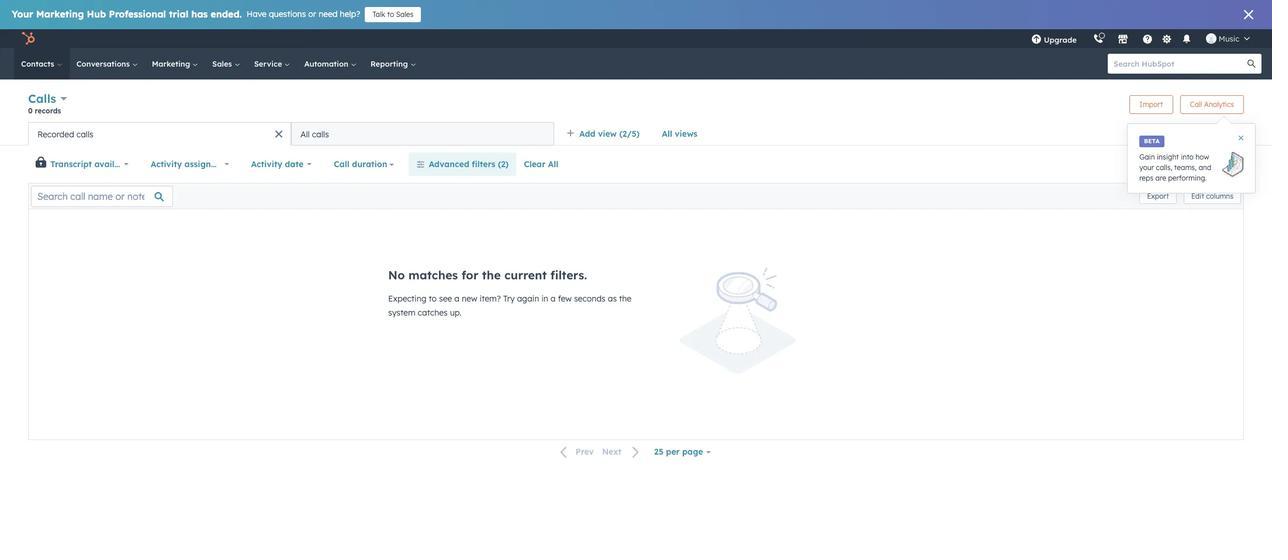 Task type: describe. For each thing, give the bounding box(es) containing it.
Search HubSpot search field
[[1109, 54, 1252, 74]]

transcript available button
[[47, 153, 136, 176]]

activity assigned to
[[151, 159, 232, 170]]

help button
[[1138, 29, 1158, 48]]

transcript
[[50, 159, 92, 170]]

call for call duration
[[334, 159, 350, 170]]

music button
[[1200, 29, 1258, 48]]

advanced
[[429, 159, 470, 170]]

marketing inside marketing link
[[152, 59, 192, 68]]

notifications image
[[1182, 35, 1193, 45]]

up.
[[450, 308, 462, 318]]

advanced filters (2) button
[[409, 153, 517, 176]]

talk to sales
[[373, 10, 414, 19]]

clear
[[524, 159, 546, 170]]

trial
[[169, 8, 189, 20]]

gain insight into how your calls, teams, and reps are performing.
[[1140, 153, 1212, 183]]

transcript available
[[50, 159, 132, 170]]

records
[[35, 106, 61, 115]]

no
[[388, 268, 405, 283]]

1 a from the left
[[455, 294, 460, 304]]

0 vertical spatial marketing
[[36, 8, 84, 20]]

activity date button
[[244, 153, 319, 176]]

calling icon image
[[1094, 34, 1104, 44]]

view for save
[[1220, 160, 1235, 168]]

expecting to see a new item? try again in a few seconds as the system catches up.
[[388, 294, 632, 318]]

activity assigned to button
[[143, 153, 237, 176]]

item?
[[480, 294, 501, 304]]

pagination navigation
[[554, 445, 647, 460]]

page
[[683, 447, 704, 458]]

edit columns
[[1192, 192, 1234, 200]]

as
[[608, 294, 617, 304]]

questions
[[269, 9, 306, 19]]

contacts link
[[14, 48, 69, 80]]

calls for recorded calls
[[76, 129, 94, 140]]

your marketing hub professional trial has ended. have questions or need help?
[[12, 8, 360, 20]]

(2/5)
[[620, 129, 640, 139]]

current
[[505, 268, 547, 283]]

add
[[580, 129, 596, 139]]

hub
[[87, 8, 106, 20]]

clear all button
[[517, 153, 566, 176]]

activity for activity assigned to
[[151, 159, 182, 170]]

call for call analytics
[[1191, 100, 1203, 109]]

music
[[1220, 34, 1240, 43]]

(2)
[[498, 159, 509, 170]]

recorded calls button
[[28, 122, 291, 146]]

prev button
[[554, 445, 598, 460]]

service
[[254, 59, 285, 68]]

system
[[388, 308, 416, 318]]

and
[[1199, 163, 1212, 172]]

talk
[[373, 10, 386, 19]]

all for all calls
[[301, 129, 310, 140]]

how
[[1196, 153, 1210, 161]]

have
[[247, 9, 267, 19]]

into
[[1182, 153, 1194, 161]]

conversations
[[76, 59, 132, 68]]

greg robinson image
[[1207, 33, 1217, 44]]

2 a from the left
[[551, 294, 556, 304]]

all views
[[662, 129, 698, 139]]

calls,
[[1157, 163, 1173, 172]]

1 vertical spatial sales
[[212, 59, 234, 68]]

assigned
[[185, 159, 221, 170]]

gain
[[1140, 153, 1156, 161]]

your
[[12, 8, 33, 20]]

service link
[[247, 48, 297, 80]]

help?
[[340, 9, 360, 19]]

per
[[666, 447, 680, 458]]

25 per page button
[[647, 441, 719, 464]]

0 records
[[28, 106, 61, 115]]

catches
[[418, 308, 448, 318]]

analytics
[[1205, 100, 1235, 109]]

to for expecting
[[429, 294, 437, 304]]

advanced filters (2)
[[429, 159, 509, 170]]

upgrade image
[[1032, 35, 1042, 45]]

beta
[[1145, 137, 1160, 145]]

activity for activity date
[[251, 159, 283, 170]]

edit
[[1192, 192, 1205, 200]]

sales link
[[205, 48, 247, 80]]

calling icon button
[[1089, 31, 1109, 46]]

0
[[28, 106, 33, 115]]

date
[[285, 159, 304, 170]]

in
[[542, 294, 549, 304]]

reporting
[[371, 59, 410, 68]]

filters.
[[551, 268, 587, 283]]

upgrade
[[1045, 35, 1077, 44]]

filters
[[472, 159, 496, 170]]



Task type: locate. For each thing, give the bounding box(es) containing it.
see
[[439, 294, 452, 304]]

to left see at the bottom of the page
[[429, 294, 437, 304]]

marketing
[[36, 8, 84, 20], [152, 59, 192, 68]]

sales left service
[[212, 59, 234, 68]]

insight
[[1158, 153, 1180, 161]]

close image up the save view button
[[1240, 136, 1244, 140]]

close image
[[1245, 10, 1254, 19], [1240, 136, 1244, 140]]

0 horizontal spatial call
[[334, 159, 350, 170]]

import button
[[1130, 95, 1174, 114]]

0 vertical spatial view
[[598, 129, 617, 139]]

view right add
[[598, 129, 617, 139]]

call duration button
[[326, 153, 402, 176]]

call inside banner
[[1191, 100, 1203, 109]]

menu item
[[1086, 29, 1088, 48]]

automation
[[304, 59, 351, 68]]

reps
[[1140, 174, 1154, 183]]

activity down recorded calls button
[[151, 159, 182, 170]]

1 horizontal spatial activity
[[251, 159, 283, 170]]

1 horizontal spatial the
[[619, 294, 632, 304]]

marketing down trial
[[152, 59, 192, 68]]

performing.
[[1169, 174, 1208, 183]]

1 horizontal spatial calls
[[312, 129, 329, 140]]

next
[[602, 447, 622, 458]]

reporting link
[[364, 48, 423, 80]]

no matches for the current filters.
[[388, 268, 587, 283]]

contacts
[[21, 59, 57, 68]]

activity left date
[[251, 159, 283, 170]]

for
[[462, 268, 479, 283]]

call left the duration
[[334, 159, 350, 170]]

calls button
[[28, 90, 67, 107]]

close image up music popup button
[[1245, 10, 1254, 19]]

0 vertical spatial to
[[388, 10, 394, 19]]

to inside activity assigned to popup button
[[224, 159, 232, 170]]

0 horizontal spatial calls
[[76, 129, 94, 140]]

view inside popup button
[[598, 129, 617, 139]]

1 horizontal spatial call
[[1191, 100, 1203, 109]]

all right clear
[[548, 159, 559, 170]]

add view (2/5) button
[[559, 122, 655, 146]]

your
[[1140, 163, 1155, 172]]

all calls
[[301, 129, 329, 140]]

automation link
[[297, 48, 364, 80]]

teams,
[[1175, 163, 1197, 172]]

sales
[[396, 10, 414, 19], [212, 59, 234, 68]]

marketplaces button
[[1111, 29, 1136, 48]]

calls for all calls
[[312, 129, 329, 140]]

2 horizontal spatial to
[[429, 294, 437, 304]]

edit columns button
[[1184, 189, 1242, 204]]

to for talk
[[388, 10, 394, 19]]

0 vertical spatial close image
[[1245, 10, 1254, 19]]

a right in on the left bottom of the page
[[551, 294, 556, 304]]

the right for on the left of the page
[[482, 268, 501, 283]]

0 horizontal spatial the
[[482, 268, 501, 283]]

view right the save
[[1220, 160, 1235, 168]]

1 horizontal spatial a
[[551, 294, 556, 304]]

1 vertical spatial marketing
[[152, 59, 192, 68]]

calls right recorded at the top left
[[76, 129, 94, 140]]

1 vertical spatial close image
[[1240, 136, 1244, 140]]

Search call name or notes search field
[[31, 186, 173, 207]]

2 vertical spatial to
[[429, 294, 437, 304]]

are
[[1156, 174, 1167, 183]]

sales inside button
[[396, 10, 414, 19]]

1 horizontal spatial to
[[388, 10, 394, 19]]

search image
[[1248, 60, 1257, 68]]

activity date
[[251, 159, 304, 170]]

expecting
[[388, 294, 427, 304]]

try
[[504, 294, 515, 304]]

1 activity from the left
[[151, 159, 182, 170]]

1 vertical spatial to
[[224, 159, 232, 170]]

hubspot link
[[14, 32, 44, 46]]

settings image
[[1163, 34, 1173, 45]]

calls
[[76, 129, 94, 140], [312, 129, 329, 140]]

0 vertical spatial the
[[482, 268, 501, 283]]

0 horizontal spatial all
[[301, 129, 310, 140]]

call analytics link
[[1181, 95, 1245, 114]]

all up date
[[301, 129, 310, 140]]

1 horizontal spatial marketing
[[152, 59, 192, 68]]

all calls button
[[291, 122, 555, 146]]

0 vertical spatial sales
[[396, 10, 414, 19]]

2 horizontal spatial all
[[662, 129, 673, 139]]

25
[[655, 447, 664, 458]]

view for add
[[598, 129, 617, 139]]

1 horizontal spatial all
[[548, 159, 559, 170]]

notifications button
[[1177, 29, 1197, 48]]

a
[[455, 294, 460, 304], [551, 294, 556, 304]]

next button
[[598, 445, 647, 460]]

views
[[675, 129, 698, 139]]

call analytics
[[1191, 100, 1235, 109]]

0 horizontal spatial sales
[[212, 59, 234, 68]]

call inside button
[[334, 159, 350, 170]]

the
[[482, 268, 501, 283], [619, 294, 632, 304]]

export
[[1148, 192, 1170, 200]]

the inside 'expecting to see a new item? try again in a few seconds as the system catches up.'
[[619, 294, 632, 304]]

few
[[558, 294, 572, 304]]

a right see at the bottom of the page
[[455, 294, 460, 304]]

sales right talk
[[396, 10, 414, 19]]

call duration
[[334, 159, 387, 170]]

marketing link
[[145, 48, 205, 80]]

columns
[[1207, 192, 1234, 200]]

import
[[1140, 100, 1164, 109]]

1 vertical spatial view
[[1220, 160, 1235, 168]]

calls
[[28, 91, 56, 106]]

0 horizontal spatial view
[[598, 129, 617, 139]]

ended.
[[211, 8, 242, 20]]

0 horizontal spatial activity
[[151, 159, 182, 170]]

2 activity from the left
[[251, 159, 283, 170]]

1 vertical spatial the
[[619, 294, 632, 304]]

0 horizontal spatial marketing
[[36, 8, 84, 20]]

to right assigned
[[224, 159, 232, 170]]

all left views
[[662, 129, 673, 139]]

marketplaces image
[[1118, 35, 1129, 45]]

menu containing music
[[1024, 29, 1259, 48]]

prev
[[576, 447, 594, 458]]

1 calls from the left
[[76, 129, 94, 140]]

seconds
[[574, 294, 606, 304]]

1 horizontal spatial view
[[1220, 160, 1235, 168]]

save
[[1202, 160, 1218, 168]]

the right 'as'
[[619, 294, 632, 304]]

view inside button
[[1220, 160, 1235, 168]]

1 vertical spatial call
[[334, 159, 350, 170]]

export button
[[1140, 189, 1177, 204]]

all for all views
[[662, 129, 673, 139]]

1 horizontal spatial close image
[[1245, 10, 1254, 19]]

hubspot image
[[21, 32, 35, 46]]

marketing left hub
[[36, 8, 84, 20]]

search button
[[1242, 54, 1262, 74]]

calls banner
[[28, 90, 1245, 122]]

to inside 'expecting to see a new item? try again in a few seconds as the system catches up.'
[[429, 294, 437, 304]]

again
[[517, 294, 540, 304]]

save view
[[1202, 160, 1235, 168]]

all views link
[[655, 122, 706, 146]]

all
[[662, 129, 673, 139], [301, 129, 310, 140], [548, 159, 559, 170]]

new
[[462, 294, 478, 304]]

0 horizontal spatial a
[[455, 294, 460, 304]]

recorded
[[37, 129, 74, 140]]

save view button
[[1181, 155, 1245, 174]]

0 vertical spatial call
[[1191, 100, 1203, 109]]

settings link
[[1160, 32, 1175, 45]]

to right talk
[[388, 10, 394, 19]]

1 horizontal spatial sales
[[396, 10, 414, 19]]

menu
[[1024, 29, 1259, 48]]

calls up 'activity date' popup button
[[312, 129, 329, 140]]

talk to sales button
[[365, 7, 421, 22]]

0 horizontal spatial to
[[224, 159, 232, 170]]

call left analytics
[[1191, 100, 1203, 109]]

to inside talk to sales button
[[388, 10, 394, 19]]

0 horizontal spatial close image
[[1240, 136, 1244, 140]]

add view (2/5)
[[580, 129, 640, 139]]

2 calls from the left
[[312, 129, 329, 140]]

help image
[[1143, 35, 1153, 45]]

conversations link
[[69, 48, 145, 80]]

25 per page
[[655, 447, 704, 458]]

to
[[388, 10, 394, 19], [224, 159, 232, 170], [429, 294, 437, 304]]



Task type: vqa. For each thing, say whether or not it's contained in the screenshot.
Import
yes



